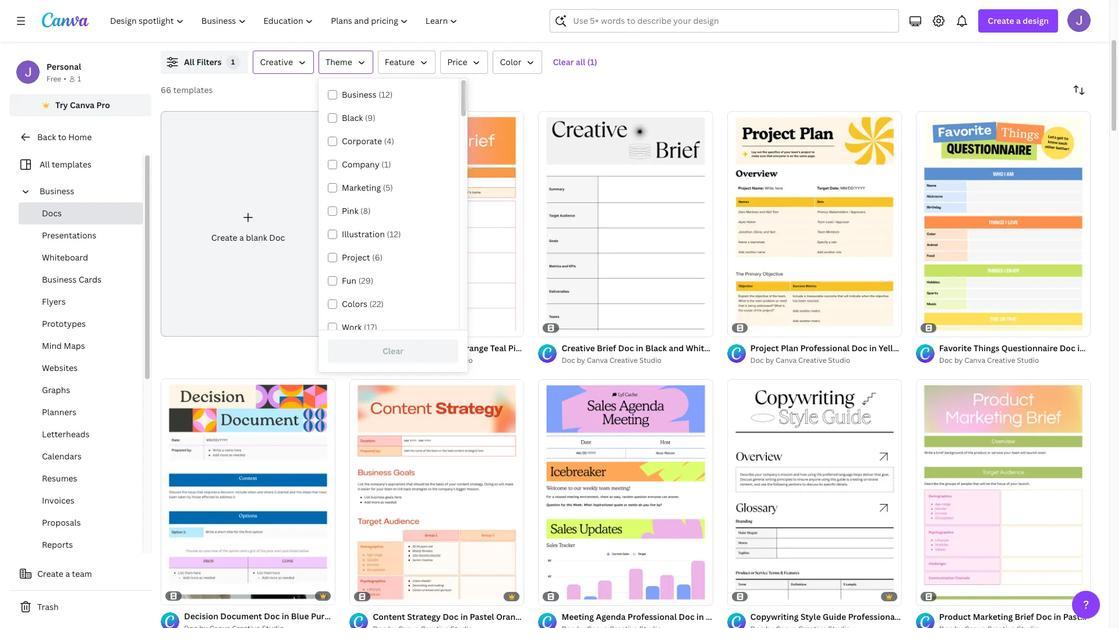 Task type: describe. For each thing, give the bounding box(es) containing it.
clear for clear all (1)
[[553, 56, 574, 68]]

research
[[373, 343, 409, 354]]

back to home
[[37, 132, 92, 143]]

project plan professional doc in yellow black friendly corporate style image
[[727, 111, 902, 337]]

fun (29)
[[342, 275, 373, 286]]

websites
[[42, 363, 78, 374]]

white
[[686, 343, 709, 354]]

pro
[[96, 100, 110, 111]]

0 horizontal spatial blue
[[291, 611, 309, 622]]

decision
[[184, 611, 218, 622]]

(1) inside button
[[587, 56, 597, 68]]

whiteboard link
[[19, 247, 143, 269]]

color
[[500, 56, 521, 68]]

proposals link
[[19, 512, 143, 535]]

prototypes link
[[19, 313, 143, 335]]

canva for research brief doc in orange teal pink soft pastels style
[[398, 356, 419, 366]]

studio for black
[[639, 356, 662, 366]]

clear for clear
[[383, 346, 404, 357]]

brief for research
[[411, 343, 430, 354]]

1 vertical spatial soft
[[586, 612, 603, 623]]

reports
[[42, 540, 73, 551]]

professional
[[800, 343, 849, 354]]

favorite things questionnaire doc in blue ora doc by canva creative studio
[[939, 343, 1118, 366]]

clear all (1) button
[[547, 51, 603, 74]]

business cards link
[[19, 269, 143, 291]]

colors
[[342, 299, 367, 310]]

product marketing brief doc in pastel green pastel orange soft pastels style image
[[916, 380, 1091, 606]]

editorial
[[732, 343, 765, 354]]

project plan professional doc in yellow black friendly corporate style link
[[750, 343, 1027, 355]]

business for business
[[40, 186, 74, 197]]

(6)
[[372, 252, 383, 263]]

in inside research brief doc in orange teal pink soft pastels style doc by canva creative studio
[[450, 343, 458, 354]]

1 vertical spatial (1)
[[381, 159, 391, 170]]

document
[[220, 611, 262, 622]]

ora
[[1107, 343, 1118, 354]]

proposals
[[42, 518, 81, 529]]

all filters
[[184, 56, 222, 68]]

pastels inside research brief doc in orange teal pink soft pastels style doc by canva creative studio
[[546, 343, 574, 354]]

back to home link
[[9, 126, 151, 149]]

decision document doc in blue purple grey geometric style image
[[161, 379, 336, 606]]

content strategy doc in pastel orange red light blue soft pastels style image
[[349, 380, 524, 606]]

content strategy doc in pastel orange red light blue soft pastels style
[[373, 612, 655, 623]]

project plan professional doc in yellow black friendly corporate style doc by canva creative studio
[[750, 343, 1027, 366]]

teal
[[490, 343, 506, 354]]

(12) for illustration (12)
[[387, 229, 401, 240]]

creative button
[[253, 51, 314, 74]]

p
[[1115, 612, 1118, 623]]

invoices
[[42, 496, 74, 507]]

personal
[[47, 61, 81, 72]]

creative brief doc in black and white grey editorial style doc by canva creative studio
[[562, 343, 788, 366]]

brief for creative
[[597, 343, 616, 354]]

and
[[669, 343, 684, 354]]

mind maps
[[42, 341, 85, 352]]

orange inside research brief doc in orange teal pink soft pastels style doc by canva creative studio
[[460, 343, 488, 354]]

doc by canva creative studio link for research
[[373, 355, 524, 367]]

1 vertical spatial grey
[[339, 611, 358, 622]]

feature
[[385, 56, 415, 68]]

a for design
[[1016, 15, 1021, 26]]

in left green at the right of page
[[1054, 612, 1061, 623]]

creative inside button
[[260, 56, 293, 68]]

invoices link
[[19, 490, 143, 512]]

in right strategy
[[460, 612, 468, 623]]

business cards
[[42, 274, 101, 285]]

product
[[939, 612, 971, 623]]

studio for in
[[828, 356, 850, 366]]

(29)
[[358, 275, 373, 286]]

2 horizontal spatial brief
[[1015, 612, 1034, 623]]

corporate (4)
[[342, 136, 394, 147]]

decision document doc in blue purple grey geometric style link
[[184, 611, 424, 623]]

in left purple
[[282, 611, 289, 622]]

•
[[64, 74, 66, 84]]

66 templates
[[161, 84, 213, 95]]

creative inside project plan professional doc in yellow black friendly corporate style doc by canva creative studio
[[798, 356, 826, 366]]

a for team
[[65, 569, 70, 580]]

style for research brief doc in orange teal pink soft pastels style
[[576, 343, 596, 354]]

0 horizontal spatial pink
[[342, 206, 358, 217]]

calendars
[[42, 451, 82, 462]]

research brief doc in orange teal pink soft pastels style doc by canva creative studio
[[373, 343, 596, 366]]

geometric
[[360, 611, 402, 622]]

by for project
[[766, 356, 774, 366]]

(22)
[[369, 299, 384, 310]]

filters
[[196, 56, 222, 68]]

product marketing brief doc in pastel green p link
[[939, 611, 1118, 624]]

strategy
[[407, 612, 441, 623]]

pink (8)
[[342, 206, 371, 217]]

create a blank doc
[[211, 232, 285, 244]]

try canva pro
[[55, 100, 110, 111]]

graphs link
[[19, 380, 143, 402]]

Sort by button
[[1067, 79, 1091, 102]]

graphs
[[42, 385, 70, 396]]

cards
[[79, 274, 101, 285]]

theme
[[325, 56, 352, 68]]

by inside favorite things questionnaire doc in blue ora doc by canva creative studio
[[954, 356, 963, 366]]

creative brief doc in black and white grey editorial style link
[[562, 343, 788, 355]]

project for project plan professional doc in yellow black friendly corporate style doc by canva creative studio
[[750, 343, 779, 354]]

favorite things questionnaire doc in blue orange green playful style image
[[916, 111, 1091, 337]]

reports link
[[19, 535, 143, 557]]

home
[[68, 132, 92, 143]]

by for creative
[[577, 356, 585, 366]]

content
[[373, 612, 405, 623]]

black inside creative brief doc in black and white grey editorial style doc by canva creative studio
[[645, 343, 667, 354]]

pink inside research brief doc in orange teal pink soft pastels style doc by canva creative studio
[[508, 343, 525, 354]]

product marketing brief doc in pastel green p
[[939, 612, 1118, 623]]

things
[[974, 343, 999, 354]]

creative inside research brief doc in orange teal pink soft pastels style doc by canva creative studio
[[421, 356, 449, 366]]

(8)
[[360, 206, 371, 217]]

2 pastel from the left
[[1063, 612, 1087, 623]]

fun
[[342, 275, 356, 286]]

business link
[[35, 181, 136, 203]]

1 vertical spatial 1
[[77, 74, 81, 84]]

colors (22)
[[342, 299, 384, 310]]

templates for 66 templates
[[173, 84, 213, 95]]

resumes link
[[19, 468, 143, 490]]

create for create a design
[[988, 15, 1014, 26]]

back
[[37, 132, 56, 143]]

Search search field
[[573, 10, 892, 32]]

letterheads link
[[19, 424, 143, 446]]

business (12)
[[342, 89, 393, 100]]

canva for project plan professional doc in yellow black friendly corporate style
[[776, 356, 797, 366]]



Task type: vqa. For each thing, say whether or not it's contained in the screenshot.


Task type: locate. For each thing, give the bounding box(es) containing it.
corporate right friendly
[[964, 343, 1005, 354]]

price
[[447, 56, 467, 68]]

soft right "light"
[[586, 612, 603, 623]]

flyers
[[42, 296, 66, 307]]

canva inside project plan professional doc in yellow black friendly corporate style doc by canva creative studio
[[776, 356, 797, 366]]

create left 'design'
[[988, 15, 1014, 26]]

style inside research brief doc in orange teal pink soft pastels style doc by canva creative studio
[[576, 343, 596, 354]]

3 doc by canva creative studio link from the left
[[750, 355, 902, 367]]

corporate up company
[[342, 136, 382, 147]]

canva
[[70, 100, 94, 111], [398, 356, 419, 366], [587, 356, 608, 366], [776, 356, 797, 366], [964, 356, 985, 366]]

all for all filters
[[184, 56, 195, 68]]

1 horizontal spatial marketing
[[973, 612, 1013, 623]]

soft inside research brief doc in orange teal pink soft pastels style doc by canva creative studio
[[527, 343, 544, 354]]

style for project plan professional doc in yellow black friendly corporate style
[[1007, 343, 1027, 354]]

(12) for business (12)
[[378, 89, 393, 100]]

by inside creative brief doc in black and white grey editorial style doc by canva creative studio
[[577, 356, 585, 366]]

3 by from the left
[[766, 356, 774, 366]]

company
[[342, 159, 379, 170]]

templates inside 'link'
[[52, 159, 91, 170]]

project (6)
[[342, 252, 383, 263]]

1 studio from the left
[[451, 356, 473, 366]]

(5)
[[383, 182, 393, 193]]

pink left the (8)
[[342, 206, 358, 217]]

studio down favorite things questionnaire doc in blue ora link at the bottom of page
[[1017, 356, 1039, 366]]

(12) right illustration in the top of the page
[[387, 229, 401, 240]]

grey right purple
[[339, 611, 358, 622]]

prototypes
[[42, 319, 86, 330]]

blue right "light"
[[566, 612, 584, 623]]

orange left teal
[[460, 343, 488, 354]]

0 vertical spatial soft
[[527, 343, 544, 354]]

0 vertical spatial corporate
[[342, 136, 382, 147]]

maps
[[64, 341, 85, 352]]

soft
[[527, 343, 544, 354], [586, 612, 603, 623]]

create down the reports
[[37, 569, 63, 580]]

illustration
[[342, 229, 385, 240]]

0 horizontal spatial orange
[[460, 343, 488, 354]]

1 filter options selected element
[[226, 55, 240, 69]]

1 vertical spatial business
[[40, 186, 74, 197]]

1 horizontal spatial project
[[750, 343, 779, 354]]

0 horizontal spatial grey
[[339, 611, 358, 622]]

(9)
[[365, 112, 375, 123]]

a
[[1016, 15, 1021, 26], [239, 232, 244, 244], [65, 569, 70, 580]]

canva inside try canva pro "button"
[[70, 100, 94, 111]]

to
[[58, 132, 66, 143]]

mind maps link
[[19, 335, 143, 358]]

whiteboard
[[42, 252, 88, 263]]

try canva pro button
[[9, 94, 151, 116]]

1 by from the left
[[388, 356, 396, 366]]

a for blank
[[239, 232, 244, 244]]

1 vertical spatial create
[[211, 232, 237, 244]]

planners link
[[19, 402, 143, 424]]

in inside project plan professional doc in yellow black friendly corporate style doc by canva creative studio
[[869, 343, 877, 354]]

black right yellow
[[906, 343, 928, 354]]

business inside "link"
[[42, 274, 77, 285]]

marketing
[[342, 182, 381, 193], [973, 612, 1013, 623]]

0 vertical spatial create
[[988, 15, 1014, 26]]

orange inside the content strategy doc in pastel orange red light blue soft pastels style link
[[496, 612, 525, 623]]

0 horizontal spatial pastels
[[546, 343, 574, 354]]

2 vertical spatial create
[[37, 569, 63, 580]]

0 horizontal spatial corporate
[[342, 136, 382, 147]]

0 horizontal spatial templates
[[52, 159, 91, 170]]

2 vertical spatial business
[[42, 274, 77, 285]]

orange left red on the bottom of page
[[496, 612, 525, 623]]

4 studio from the left
[[1017, 356, 1039, 366]]

red
[[527, 612, 542, 623]]

studio inside research brief doc in orange teal pink soft pastels style doc by canva creative studio
[[451, 356, 473, 366]]

black inside project plan professional doc in yellow black friendly corporate style doc by canva creative studio
[[906, 343, 928, 354]]

1 horizontal spatial clear
[[553, 56, 574, 68]]

trash link
[[9, 596, 151, 620]]

friendly
[[930, 343, 962, 354]]

doc by canva creative studio link for favorite
[[939, 355, 1091, 367]]

0 vertical spatial (1)
[[587, 56, 597, 68]]

clear all (1)
[[553, 56, 597, 68]]

business up the flyers in the left of the page
[[42, 274, 77, 285]]

1 right filters
[[231, 57, 235, 67]]

creative brief doc in black and white grey editorial style image
[[538, 111, 713, 337]]

all templates link
[[16, 154, 136, 176]]

blue
[[1087, 343, 1105, 354], [291, 611, 309, 622], [566, 612, 584, 623]]

business
[[342, 89, 376, 100], [40, 186, 74, 197], [42, 274, 77, 285]]

2 studio from the left
[[639, 356, 662, 366]]

(12)
[[378, 89, 393, 100], [387, 229, 401, 240]]

meeting agenda professional doc in pink lavender neon green dynamic professional style image
[[538, 380, 713, 606]]

docs
[[42, 208, 62, 219]]

canva inside creative brief doc in black and white grey editorial style doc by canva creative studio
[[587, 356, 608, 366]]

websites link
[[19, 358, 143, 380]]

0 vertical spatial all
[[184, 56, 195, 68]]

0 vertical spatial orange
[[460, 343, 488, 354]]

1 vertical spatial pastels
[[604, 612, 633, 623]]

0 horizontal spatial soft
[[527, 343, 544, 354]]

design
[[1023, 15, 1049, 26]]

1 vertical spatial templates
[[52, 159, 91, 170]]

in left and in the bottom right of the page
[[636, 343, 643, 354]]

create a blank doc link
[[161, 111, 336, 337]]

business up black (9)
[[342, 89, 376, 100]]

create a design button
[[978, 9, 1058, 33]]

1 horizontal spatial (1)
[[587, 56, 597, 68]]

1 right •
[[77, 74, 81, 84]]

0 vertical spatial grey
[[711, 343, 730, 354]]

all templates
[[40, 159, 91, 170]]

1 horizontal spatial all
[[184, 56, 195, 68]]

templates down back to home
[[52, 159, 91, 170]]

1 vertical spatial marketing
[[973, 612, 1013, 623]]

a left 'team'
[[65, 569, 70, 580]]

company (1)
[[342, 159, 391, 170]]

business for business (12)
[[342, 89, 376, 100]]

create
[[988, 15, 1014, 26], [211, 232, 237, 244], [37, 569, 63, 580]]

studio down professional
[[828, 356, 850, 366]]

project left plan
[[750, 343, 779, 354]]

create left blank
[[211, 232, 237, 244]]

create a blank doc element
[[161, 111, 336, 337]]

all left filters
[[184, 56, 195, 68]]

black (9)
[[342, 112, 375, 123]]

create inside button
[[37, 569, 63, 580]]

0 horizontal spatial brief
[[411, 343, 430, 354]]

doc by canva creative studio link for creative
[[562, 355, 713, 367]]

0 vertical spatial a
[[1016, 15, 1021, 26]]

yellow
[[879, 343, 904, 354]]

questionnaire
[[1001, 343, 1058, 354]]

2 vertical spatial a
[[65, 569, 70, 580]]

studio inside creative brief doc in black and white grey editorial style doc by canva creative studio
[[639, 356, 662, 366]]

black left (9)
[[342, 112, 363, 123]]

presentations link
[[19, 225, 143, 247]]

(4)
[[384, 136, 394, 147]]

(1) up (5)
[[381, 159, 391, 170]]

create for create a blank doc
[[211, 232, 237, 244]]

canva inside favorite things questionnaire doc in blue ora doc by canva creative studio
[[964, 356, 985, 366]]

1 vertical spatial project
[[750, 343, 779, 354]]

create for create a team
[[37, 569, 63, 580]]

project inside project plan professional doc in yellow black friendly corporate style doc by canva creative studio
[[750, 343, 779, 354]]

business up docs
[[40, 186, 74, 197]]

0 vertical spatial business
[[342, 89, 376, 100]]

3 studio from the left
[[828, 356, 850, 366]]

templates for all templates
[[52, 159, 91, 170]]

black left and in the bottom right of the page
[[645, 343, 667, 354]]

marketing right product
[[973, 612, 1013, 623]]

1 horizontal spatial pastel
[[1063, 612, 1087, 623]]

canva inside research brief doc in orange teal pink soft pastels style doc by canva creative studio
[[398, 356, 419, 366]]

0 horizontal spatial marketing
[[342, 182, 381, 193]]

doc by canva creative studio link down professional
[[750, 355, 902, 367]]

1 horizontal spatial a
[[239, 232, 244, 244]]

4 doc by canva creative studio link from the left
[[939, 355, 1091, 367]]

0 vertical spatial (12)
[[378, 89, 393, 100]]

1 pastel from the left
[[470, 612, 494, 623]]

1 vertical spatial all
[[40, 159, 50, 170]]

0 horizontal spatial clear
[[383, 346, 404, 357]]

trash
[[37, 602, 59, 613]]

planners
[[42, 407, 76, 418]]

pink right teal
[[508, 343, 525, 354]]

a inside create a team button
[[65, 569, 70, 580]]

doc
[[269, 232, 285, 244], [432, 343, 448, 354], [618, 343, 634, 354], [851, 343, 867, 354], [1060, 343, 1075, 354], [373, 356, 386, 366], [562, 356, 575, 366], [750, 356, 764, 366], [939, 356, 953, 366], [264, 611, 280, 622], [443, 612, 458, 623], [1036, 612, 1052, 623]]

in inside creative brief doc in black and white grey editorial style doc by canva creative studio
[[636, 343, 643, 354]]

all for all templates
[[40, 159, 50, 170]]

project
[[342, 252, 370, 263], [750, 343, 779, 354]]

by inside research brief doc in orange teal pink soft pastels style doc by canva creative studio
[[388, 356, 396, 366]]

0 vertical spatial pink
[[342, 206, 358, 217]]

1 horizontal spatial brief
[[597, 343, 616, 354]]

corporate inside project plan professional doc in yellow black friendly corporate style doc by canva creative studio
[[964, 343, 1005, 354]]

doc by canva creative studio link
[[373, 355, 524, 367], [562, 355, 713, 367], [750, 355, 902, 367], [939, 355, 1091, 367]]

2 horizontal spatial black
[[906, 343, 928, 354]]

1 horizontal spatial grey
[[711, 343, 730, 354]]

0 vertical spatial marketing
[[342, 182, 381, 193]]

black
[[342, 112, 363, 123], [645, 343, 667, 354], [906, 343, 928, 354]]

2 by from the left
[[577, 356, 585, 366]]

None search field
[[550, 9, 899, 33]]

blue left purple
[[291, 611, 309, 622]]

by for research
[[388, 356, 396, 366]]

work
[[342, 322, 362, 333]]

project left (6)
[[342, 252, 370, 263]]

1 vertical spatial corporate
[[964, 343, 1005, 354]]

4 by from the left
[[954, 356, 963, 366]]

a inside create a design "dropdown button"
[[1016, 15, 1021, 26]]

studio down the research brief doc in orange teal pink soft pastels style link on the bottom
[[451, 356, 473, 366]]

(12) down feature
[[378, 89, 393, 100]]

0 vertical spatial 1
[[231, 57, 235, 67]]

2 horizontal spatial a
[[1016, 15, 1021, 26]]

1 vertical spatial pink
[[508, 343, 525, 354]]

free •
[[47, 74, 66, 84]]

brief inside research brief doc in orange teal pink soft pastels style doc by canva creative studio
[[411, 343, 430, 354]]

soft right teal
[[527, 343, 544, 354]]

presentations
[[42, 230, 96, 241]]

grey right white
[[711, 343, 730, 354]]

create inside "dropdown button"
[[988, 15, 1014, 26]]

0 horizontal spatial (1)
[[381, 159, 391, 170]]

all inside all templates 'link'
[[40, 159, 50, 170]]

1 horizontal spatial pink
[[508, 343, 525, 354]]

1 vertical spatial a
[[239, 232, 244, 244]]

0 vertical spatial templates
[[173, 84, 213, 95]]

business for business cards
[[42, 274, 77, 285]]

in left yellow
[[869, 343, 877, 354]]

in left teal
[[450, 343, 458, 354]]

clear button
[[328, 340, 458, 363]]

free
[[47, 74, 61, 84]]

doc by canva creative studio link down teal
[[373, 355, 524, 367]]

purple
[[311, 611, 337, 622]]

style for creative brief doc in black and white grey editorial style
[[767, 343, 788, 354]]

a left blank
[[239, 232, 244, 244]]

light
[[544, 612, 564, 623]]

0 vertical spatial clear
[[553, 56, 574, 68]]

0 horizontal spatial create
[[37, 569, 63, 580]]

blue inside favorite things questionnaire doc in blue ora doc by canva creative studio
[[1087, 343, 1105, 354]]

0 horizontal spatial a
[[65, 569, 70, 580]]

illustration (12)
[[342, 229, 401, 240]]

0 horizontal spatial project
[[342, 252, 370, 263]]

0 horizontal spatial pastel
[[470, 612, 494, 623]]

studio for orange
[[451, 356, 473, 366]]

project for project (6)
[[342, 252, 370, 263]]

resumes
[[42, 473, 77, 484]]

create a team button
[[9, 563, 151, 586]]

grey
[[711, 343, 730, 354], [339, 611, 358, 622]]

doc by canva creative studio link down and in the bottom right of the page
[[562, 355, 713, 367]]

1 horizontal spatial orange
[[496, 612, 525, 623]]

marketing (5)
[[342, 182, 393, 193]]

1 horizontal spatial templates
[[173, 84, 213, 95]]

orange
[[460, 343, 488, 354], [496, 612, 525, 623]]

0 vertical spatial project
[[342, 252, 370, 263]]

theme button
[[319, 51, 373, 74]]

0 horizontal spatial all
[[40, 159, 50, 170]]

a left 'design'
[[1016, 15, 1021, 26]]

pastel left green at the right of page
[[1063, 612, 1087, 623]]

1 horizontal spatial black
[[645, 343, 667, 354]]

marketing down company
[[342, 182, 381, 193]]

0 horizontal spatial black
[[342, 112, 363, 123]]

1 horizontal spatial blue
[[566, 612, 584, 623]]

grey inside creative brief doc in black and white grey editorial style doc by canva creative studio
[[711, 343, 730, 354]]

feature button
[[378, 51, 436, 74]]

all down back
[[40, 159, 50, 170]]

studio
[[451, 356, 473, 366], [639, 356, 662, 366], [828, 356, 850, 366], [1017, 356, 1039, 366]]

mind
[[42, 341, 62, 352]]

1 doc by canva creative studio link from the left
[[373, 355, 524, 367]]

1 horizontal spatial soft
[[586, 612, 603, 623]]

flyers link
[[19, 291, 143, 313]]

0 vertical spatial pastels
[[546, 343, 574, 354]]

research brief doc in orange teal pink soft pastels style link
[[373, 343, 596, 355]]

jacob simon image
[[1067, 9, 1091, 32]]

pastel left red on the bottom of page
[[470, 612, 494, 623]]

canva for creative brief doc in black and white grey editorial style
[[587, 356, 608, 366]]

research brief doc in orange teal pink soft pastels style image
[[349, 111, 524, 337]]

content strategy doc in pastel orange red light blue soft pastels style link
[[373, 611, 655, 624]]

doc by canva creative studio link down questionnaire
[[939, 355, 1091, 367]]

templates right 66
[[173, 84, 213, 95]]

2 horizontal spatial blue
[[1087, 343, 1105, 354]]

1 horizontal spatial 1
[[231, 57, 235, 67]]

copywriting style guide professional doc in black and white grey editorial style image
[[727, 380, 902, 606]]

2 doc by canva creative studio link from the left
[[562, 355, 713, 367]]

all
[[576, 56, 585, 68]]

style inside project plan professional doc in yellow black friendly corporate style doc by canva creative studio
[[1007, 343, 1027, 354]]

doc by canva creative studio link for project
[[750, 355, 902, 367]]

1 horizontal spatial pastels
[[604, 612, 633, 623]]

pastel
[[470, 612, 494, 623], [1063, 612, 1087, 623]]

blue left "ora"
[[1087, 343, 1105, 354]]

2 horizontal spatial create
[[988, 15, 1014, 26]]

1 vertical spatial orange
[[496, 612, 525, 623]]

creative inside favorite things questionnaire doc in blue ora doc by canva creative studio
[[987, 356, 1015, 366]]

create a design
[[988, 15, 1049, 26]]

by inside project plan professional doc in yellow black friendly corporate style doc by canva creative studio
[[766, 356, 774, 366]]

1 horizontal spatial create
[[211, 232, 237, 244]]

pastels
[[546, 343, 574, 354], [604, 612, 633, 623]]

studio down creative brief doc in black and white grey editorial style link
[[639, 356, 662, 366]]

work (17)
[[342, 322, 377, 333]]

style
[[576, 343, 596, 354], [767, 343, 788, 354], [1007, 343, 1027, 354], [404, 611, 424, 622], [635, 612, 655, 623]]

style inside creative brief doc in black and white grey editorial style doc by canva creative studio
[[767, 343, 788, 354]]

0 horizontal spatial 1
[[77, 74, 81, 84]]

1 vertical spatial (12)
[[387, 229, 401, 240]]

1 vertical spatial clear
[[383, 346, 404, 357]]

1 horizontal spatial corporate
[[964, 343, 1005, 354]]

plan
[[781, 343, 798, 354]]

studio inside project plan professional doc in yellow black friendly corporate style doc by canva creative studio
[[828, 356, 850, 366]]

brief
[[411, 343, 430, 354], [597, 343, 616, 354], [1015, 612, 1034, 623]]

brief inside creative brief doc in black and white grey editorial style doc by canva creative studio
[[597, 343, 616, 354]]

in inside favorite things questionnaire doc in blue ora doc by canva creative studio
[[1077, 343, 1085, 354]]

(1) right all
[[587, 56, 597, 68]]

in left "ora"
[[1077, 343, 1085, 354]]

a inside create a blank doc element
[[239, 232, 244, 244]]

top level navigation element
[[102, 9, 468, 33]]

studio inside favorite things questionnaire doc in blue ora doc by canva creative studio
[[1017, 356, 1039, 366]]



